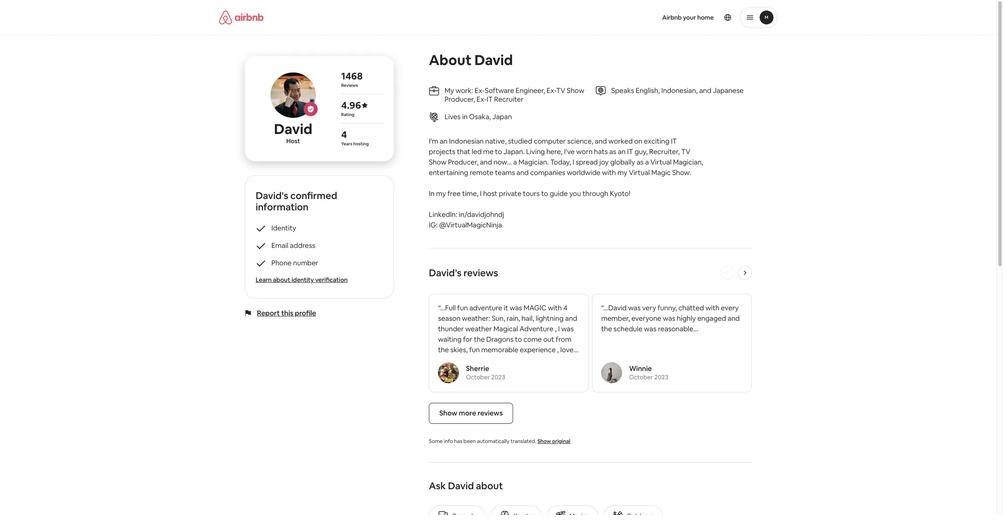 Task type: describe. For each thing, give the bounding box(es) containing it.
skies,
[[451, 345, 468, 355]]

report this profile
[[257, 309, 316, 318]]

0 vertical spatial ,
[[555, 324, 557, 334]]

it recruiter
[[487, 95, 524, 104]]

ex- up lives in osaka, japan
[[477, 95, 487, 104]]

weather:
[[462, 314, 491, 323]]

and left japanese
[[700, 86, 712, 95]]

1 vertical spatial to
[[542, 189, 549, 198]]

i've
[[564, 147, 575, 156]]

sherrie october 2023
[[466, 364, 506, 381]]

october for sherrie
[[466, 373, 490, 381]]

rain,
[[507, 314, 520, 323]]

verified host image
[[307, 106, 314, 113]]

and down magician.
[[517, 168, 529, 177]]

magician.
[[519, 158, 549, 167]]

it
[[504, 303, 508, 313]]

david inside "…full fun adventure it was magic with 4 season weather: sun, rain, hail, lightning and thunder weather magical adventure , i was waiting for the dragons to come out from the skies, fun memorable experience , loved david sense of humor, highly recommended tour! thanks sherrie and alex…
[[438, 356, 457, 365]]

indonesian,
[[662, 86, 698, 95]]

magic
[[524, 303, 547, 313]]

sherrie inside sherrie october 2023
[[466, 364, 490, 373]]

native,
[[486, 137, 507, 146]]

0 vertical spatial reviews
[[464, 267, 499, 279]]

show more reviews button
[[429, 403, 514, 424]]

highly inside "…full fun adventure it was magic with 4 season weather: sun, rain, hail, lightning and thunder weather magical adventure , i was waiting for the dragons to come out from the skies, fun memorable experience , loved david sense of humor, highly recommended tour! thanks sherrie and alex…
[[510, 356, 529, 365]]

science,
[[568, 137, 594, 146]]

hosting
[[354, 141, 369, 147]]

computer
[[534, 137, 566, 146]]

airbnb
[[663, 14, 682, 21]]

david's
[[429, 267, 462, 279]]

rating
[[341, 112, 355, 117]]

highly inside "…david was very funny, chatted with every member, everyone was highly engaged and the schedule was reasonable…
[[677, 314, 696, 323]]

reasonable…
[[658, 324, 699, 334]]

"…full fun adventure it was magic with 4 season weather: sun, rain, hail, lightning and thunder weather magical adventure , i was waiting for the dragons to come out from the skies, fun memorable experience , loved david sense of humor, highly recommended tour! thanks sherrie and alex…
[[438, 303, 579, 375]]

globally
[[611, 158, 636, 167]]

ex- right work:
[[475, 86, 485, 95]]

information
[[256, 201, 309, 213]]

0 horizontal spatial the
[[438, 345, 449, 355]]

indonesian
[[449, 137, 484, 146]]

engaged
[[698, 314, 727, 323]]

david right 'ask'
[[448, 480, 474, 492]]

@virtualmagicninja
[[439, 220, 502, 230]]

work:
[[456, 86, 474, 95]]

home
[[698, 14, 714, 21]]

0 horizontal spatial fun
[[458, 303, 468, 313]]

alex…
[[517, 366, 536, 375]]

i'm
[[429, 137, 439, 146]]

"…david was very funny, chatted with every member, everyone was highly engaged and the schedule was reasonable…
[[602, 303, 740, 334]]

this
[[281, 309, 294, 318]]

magic
[[652, 168, 671, 177]]

phone number
[[272, 258, 319, 268]]

4.96
[[341, 99, 361, 111]]

report
[[257, 309, 280, 318]]

verification
[[315, 276, 348, 284]]

hats
[[594, 147, 608, 156]]

guy,
[[635, 147, 648, 156]]

about david
[[429, 51, 513, 69]]

4 inside 4 years hosting
[[341, 128, 347, 141]]

member,
[[602, 314, 630, 323]]

show inside i'm an indonesian native, studied computer science, and worked on exciting it projects that led me to japan. living here, i've worn hats as an it guy, recruiter, tv show producer, and now... a magician. today, i spread joy globally as a virtual magician, entertaining remote teams and companies worldwide with my virtual magic show. in my free time, i host private tours to guide you through kyoto! linkedin: in/davidjohndj ig: @virtualmagicninja
[[429, 158, 447, 167]]

and down humor,
[[504, 366, 516, 375]]

entertaining
[[429, 168, 469, 177]]

host
[[287, 137, 300, 145]]

was right it
[[510, 303, 523, 313]]

now...
[[494, 158, 512, 167]]

with inside "…david was very funny, chatted with every member, everyone was highly engaged and the schedule was reasonable…
[[706, 303, 720, 313]]

from
[[556, 335, 572, 344]]

hail,
[[522, 314, 534, 323]]

sherrie user profile image
[[438, 362, 459, 383]]

joy
[[600, 158, 609, 167]]

free
[[448, 189, 461, 198]]

producer, inside i'm an indonesian native, studied computer science, and worked on exciting it projects that led me to japan. living here, i've worn hats as an it guy, recruiter, tv show producer, and now... a magician. today, i spread joy globally as a virtual magician, entertaining remote teams and companies worldwide with my virtual magic show. in my free time, i host private tours to guide you through kyoto! linkedin: in/davidjohndj ig: @virtualmagicninja
[[448, 158, 479, 167]]

0 vertical spatial my
[[618, 168, 628, 177]]

i'm an indonesian native, studied computer science, and worked on exciting it projects that led me to japan. living here, i've worn hats as an it guy, recruiter, tv show producer, and now... a magician. today, i spread joy globally as a virtual magician, entertaining remote teams and companies worldwide with my virtual magic show. in my free time, i host private tours to guide you through kyoto! linkedin: in/davidjohndj ig: @virtualmagicninja
[[429, 137, 705, 230]]

0 vertical spatial virtual
[[651, 158, 672, 167]]

recruiter,
[[650, 147, 680, 156]]

come
[[524, 335, 542, 344]]

in
[[462, 112, 468, 121]]

worldwide
[[567, 168, 601, 177]]

0 horizontal spatial virtual
[[629, 168, 650, 177]]

show inside button
[[440, 409, 458, 418]]

english,
[[636, 86, 660, 95]]

automatically
[[477, 438, 510, 445]]

remote
[[470, 168, 494, 177]]

1 vertical spatial the
[[474, 335, 485, 344]]

reviews inside show more reviews button
[[478, 409, 503, 418]]

your
[[684, 14, 697, 21]]

years
[[341, 141, 353, 147]]

linkedin:
[[429, 210, 458, 219]]

through
[[583, 189, 609, 198]]

original
[[552, 438, 571, 445]]

1 horizontal spatial fun
[[470, 345, 480, 355]]

airbnb your home
[[663, 14, 714, 21]]

show original button
[[538, 438, 571, 445]]

show.
[[673, 168, 691, 177]]

with inside "…full fun adventure it was magic with 4 season weather: sun, rain, hail, lightning and thunder weather magical adventure , i was waiting for the dragons to come out from the skies, fun memorable experience , loved david sense of humor, highly recommended tour! thanks sherrie and alex…
[[548, 303, 562, 313]]

lives in osaka, japan
[[445, 112, 512, 121]]

led
[[472, 147, 482, 156]]

engineer,
[[516, 86, 545, 95]]

david up software
[[475, 51, 513, 69]]

time,
[[462, 189, 479, 198]]

for
[[463, 335, 473, 344]]

on
[[635, 137, 643, 146]]

humor,
[[487, 356, 509, 365]]

and right lightning
[[566, 314, 578, 323]]

osaka, japan
[[470, 112, 512, 121]]

0 horizontal spatial it
[[628, 147, 634, 156]]

lightning
[[536, 314, 564, 323]]

more
[[459, 409, 476, 418]]

ex- right engineer,
[[547, 86, 557, 95]]

david's
[[256, 189, 289, 202]]

kyoto!
[[610, 189, 631, 198]]

2 a from the left
[[646, 158, 649, 167]]

4 years hosting
[[341, 128, 369, 147]]

teams
[[495, 168, 515, 177]]

2023 for winnie
[[655, 373, 669, 381]]

david's confirmed information
[[256, 189, 338, 213]]

david down verified host icon
[[274, 120, 313, 138]]

info
[[444, 438, 453, 445]]

private
[[499, 189, 522, 198]]

reviews
[[341, 83, 358, 88]]



Task type: locate. For each thing, give the bounding box(es) containing it.
reviews up adventure
[[464, 267, 499, 279]]

virtual
[[651, 158, 672, 167], [629, 168, 650, 177]]

0 horizontal spatial with
[[548, 303, 562, 313]]

1 vertical spatial i
[[480, 189, 482, 198]]

4 up years
[[341, 128, 347, 141]]

0 vertical spatial it
[[671, 137, 677, 146]]

2 horizontal spatial the
[[602, 324, 613, 334]]

recommended
[[531, 356, 579, 365]]

1 horizontal spatial i
[[558, 324, 560, 334]]

was up from
[[562, 324, 574, 334]]

me
[[484, 147, 494, 156]]

worn
[[577, 147, 593, 156]]

1 horizontal spatial with
[[602, 168, 616, 177]]

virtual up magic
[[651, 158, 672, 167]]

0 horizontal spatial 2023
[[492, 373, 506, 381]]

it up recruiter,
[[671, 137, 677, 146]]

out
[[544, 335, 555, 344]]

and down me
[[480, 158, 492, 167]]

1468 reviews
[[341, 70, 363, 88]]

schedule
[[614, 324, 643, 334]]

fun right the "…full
[[458, 303, 468, 313]]

0 horizontal spatial an
[[440, 137, 448, 146]]

4 up lightning
[[564, 303, 568, 313]]

0 vertical spatial the
[[602, 324, 613, 334]]

my down globally at the right
[[618, 168, 628, 177]]

2023 inside winnie october 2023
[[655, 373, 669, 381]]

an right i'm
[[440, 137, 448, 146]]

loved
[[561, 345, 578, 355]]

winnie user profile image
[[602, 362, 623, 383]]

2 2023 from the left
[[655, 373, 669, 381]]

a down japan.
[[514, 158, 517, 167]]

0 horizontal spatial about
[[273, 276, 290, 284]]

magical
[[494, 324, 518, 334]]

to inside "…full fun adventure it was magic with 4 season weather: sun, rain, hail, lightning and thunder weather magical adventure , i was waiting for the dragons to come out from the skies, fun memorable experience , loved david sense of humor, highly recommended tour! thanks sherrie and alex…
[[515, 335, 522, 344]]

learn
[[256, 276, 272, 284]]

memorable
[[482, 345, 519, 355]]

lives
[[445, 112, 461, 121]]

as
[[610, 147, 617, 156], [637, 158, 644, 167]]

profile element
[[509, 0, 778, 35]]

1 horizontal spatial an
[[618, 147, 626, 156]]

1 horizontal spatial highly
[[677, 314, 696, 323]]

2 vertical spatial i
[[558, 324, 560, 334]]

2023 right the winnie
[[655, 373, 669, 381]]

dragons
[[487, 335, 514, 344]]

1 horizontal spatial the
[[474, 335, 485, 344]]

october down the of
[[466, 373, 490, 381]]

winnie
[[630, 364, 652, 373]]

phone
[[272, 258, 292, 268]]

1 horizontal spatial a
[[646, 158, 649, 167]]

tours
[[523, 189, 540, 198]]

0 vertical spatial an
[[440, 137, 448, 146]]

highly
[[677, 314, 696, 323], [510, 356, 529, 365]]

1 october from the left
[[466, 373, 490, 381]]

winnie user profile image
[[602, 362, 623, 383]]

october inside winnie october 2023
[[630, 373, 654, 381]]

0 vertical spatial highly
[[677, 314, 696, 323]]

an
[[440, 137, 448, 146], [618, 147, 626, 156]]

1 horizontal spatial my
[[618, 168, 628, 177]]

some info has been automatically translated. show original
[[429, 438, 571, 445]]

a down guy,
[[646, 158, 649, 167]]

0 horizontal spatial my
[[436, 189, 446, 198]]

1 vertical spatial producer,
[[448, 158, 479, 167]]

1 horizontal spatial october
[[630, 373, 654, 381]]

0 vertical spatial producer,
[[445, 95, 475, 104]]

0 vertical spatial i
[[573, 158, 575, 167]]

projects
[[429, 147, 456, 156]]

october
[[466, 373, 490, 381], [630, 373, 654, 381]]

david host
[[274, 120, 313, 145]]

that
[[457, 147, 471, 156]]

an up globally at the right
[[618, 147, 626, 156]]

to right tours
[[542, 189, 549, 198]]

, up recommended
[[558, 345, 559, 355]]

tv inside the my work: ex-software engineer, ex-tv show producer, ex-it recruiter
[[557, 86, 566, 95]]

the down weather
[[474, 335, 485, 344]]

email
[[272, 241, 289, 250]]

with up lightning
[[548, 303, 562, 313]]

october for winnie
[[630, 373, 654, 381]]

david user profile image
[[271, 72, 316, 118], [271, 72, 316, 118]]

sherrie user profile image
[[438, 362, 459, 383]]

1 vertical spatial as
[[637, 158, 644, 167]]

2023
[[492, 373, 506, 381], [655, 373, 669, 381]]

1 horizontal spatial it
[[671, 137, 677, 146]]

1 vertical spatial virtual
[[629, 168, 650, 177]]

1 horizontal spatial about
[[476, 480, 503, 492]]

sun,
[[492, 314, 505, 323]]

tv inside i'm an indonesian native, studied computer science, and worked on exciting it projects that led me to japan. living here, i've worn hats as an it guy, recruiter, tv show producer, and now... a magician. today, i spread joy globally as a virtual magician, entertaining remote teams and companies worldwide with my virtual magic show. in my free time, i host private tours to guide you through kyoto! linkedin: in/davidjohndj ig: @virtualmagicninja
[[682, 147, 691, 156]]

1 a from the left
[[514, 158, 517, 167]]

producer, up in
[[445, 95, 475, 104]]

as right hats
[[610, 147, 617, 156]]

japanese
[[713, 86, 744, 95]]

1 horizontal spatial 4
[[564, 303, 568, 313]]

been
[[464, 438, 476, 445]]

highly down chatted
[[677, 314, 696, 323]]

the down the member,
[[602, 324, 613, 334]]

to left come
[[515, 335, 522, 344]]

david up tour!
[[438, 356, 457, 365]]

0 vertical spatial tv
[[557, 86, 566, 95]]

1 vertical spatial about
[[476, 480, 503, 492]]

about
[[429, 51, 472, 69]]

waiting
[[438, 335, 462, 344]]

1 horizontal spatial ,
[[558, 345, 559, 355]]

2023 down humor,
[[492, 373, 506, 381]]

1 vertical spatial highly
[[510, 356, 529, 365]]

as down guy,
[[637, 158, 644, 167]]

the down waiting
[[438, 345, 449, 355]]

0 vertical spatial fun
[[458, 303, 468, 313]]

show more reviews
[[440, 409, 503, 418]]

confirmed
[[291, 189, 338, 202]]

sherrie
[[466, 364, 490, 373], [480, 366, 502, 375]]

virtual down globally at the right
[[629, 168, 650, 177]]

and up hats
[[595, 137, 607, 146]]

0 horizontal spatial tv
[[557, 86, 566, 95]]

0 horizontal spatial to
[[495, 147, 502, 156]]

everyone
[[632, 314, 662, 323]]

with inside i'm an indonesian native, studied computer science, and worked on exciting it projects that led me to japan. living here, i've worn hats as an it guy, recruiter, tv show producer, and now... a magician. today, i spread joy globally as a virtual magician, entertaining remote teams and companies worldwide with my virtual magic show. in my free time, i host private tours to guide you through kyoto! linkedin: in/davidjohndj ig: @virtualmagicninja
[[602, 168, 616, 177]]

about inside learn about identity verification button
[[273, 276, 290, 284]]

1 vertical spatial it
[[628, 147, 634, 156]]

a
[[514, 158, 517, 167], [646, 158, 649, 167]]

1 vertical spatial 4
[[564, 303, 568, 313]]

learn about identity verification
[[256, 276, 348, 284]]

i left host
[[480, 189, 482, 198]]

translated.
[[511, 438, 537, 445]]

1 vertical spatial my
[[436, 189, 446, 198]]

with
[[602, 168, 616, 177], [548, 303, 562, 313], [706, 303, 720, 313]]

1 horizontal spatial to
[[515, 335, 522, 344]]

0 horizontal spatial i
[[480, 189, 482, 198]]

ask david about
[[429, 480, 503, 492]]

with down joy on the top of page
[[602, 168, 616, 177]]

was left very
[[629, 303, 641, 313]]

0 vertical spatial to
[[495, 147, 502, 156]]

tv right engineer,
[[557, 86, 566, 95]]

2 vertical spatial the
[[438, 345, 449, 355]]

to right me
[[495, 147, 502, 156]]

the inside "…david was very funny, chatted with every member, everyone was highly engaged and the schedule was reasonable…
[[602, 324, 613, 334]]

and inside "…david was very funny, chatted with every member, everyone was highly engaged and the schedule was reasonable…
[[728, 314, 740, 323]]

fun up the of
[[470, 345, 480, 355]]

0 horizontal spatial as
[[610, 147, 617, 156]]

0 horizontal spatial a
[[514, 158, 517, 167]]

number
[[293, 258, 319, 268]]

host
[[484, 189, 498, 198]]

1 vertical spatial fun
[[470, 345, 480, 355]]

sense
[[458, 356, 477, 365]]

it left guy,
[[628, 147, 634, 156]]

of
[[478, 356, 485, 365]]

weather
[[466, 324, 492, 334]]

adventure
[[520, 324, 554, 334]]

1 2023 from the left
[[492, 373, 506, 381]]

the
[[602, 324, 613, 334], [474, 335, 485, 344], [438, 345, 449, 355]]

1 vertical spatial tv
[[682, 147, 691, 156]]

very
[[643, 303, 657, 313]]

to
[[495, 147, 502, 156], [542, 189, 549, 198], [515, 335, 522, 344]]

4 inside "…full fun adventure it was magic with 4 season weather: sun, rain, hail, lightning and thunder weather magical adventure , i was waiting for the dragons to come out from the skies, fun memorable experience , loved david sense of humor, highly recommended tour! thanks sherrie and alex…
[[564, 303, 568, 313]]

i up from
[[558, 324, 560, 334]]

companies
[[531, 168, 566, 177]]

today,
[[551, 158, 571, 167]]

with up engaged
[[706, 303, 720, 313]]

1 vertical spatial reviews
[[478, 409, 503, 418]]

was down funny,
[[663, 314, 676, 323]]

1 horizontal spatial virtual
[[651, 158, 672, 167]]

you
[[570, 189, 581, 198]]

0 horizontal spatial 4
[[341, 128, 347, 141]]

email address
[[272, 241, 316, 250]]

highly up alex…
[[510, 356, 529, 365]]

airbnb your home link
[[657, 8, 720, 27]]

october inside sherrie october 2023
[[466, 373, 490, 381]]

0 horizontal spatial october
[[466, 373, 490, 381]]

i down i've
[[573, 158, 575, 167]]

funny,
[[658, 303, 677, 313]]

reviews right more
[[478, 409, 503, 418]]

0 vertical spatial 4
[[341, 128, 347, 141]]

1 horizontal spatial as
[[637, 158, 644, 167]]

2 horizontal spatial with
[[706, 303, 720, 313]]

producer, down that
[[448, 158, 479, 167]]

profile
[[295, 309, 316, 318]]

0 vertical spatial about
[[273, 276, 290, 284]]

i inside "…full fun adventure it was magic with 4 season weather: sun, rain, hail, lightning and thunder weather magical adventure , i was waiting for the dragons to come out from the skies, fun memorable experience , loved david sense of humor, highly recommended tour! thanks sherrie and alex…
[[558, 324, 560, 334]]

2023 for sherrie
[[492, 373, 506, 381]]

producer, inside the my work: ex-software engineer, ex-tv show producer, ex-it recruiter
[[445, 95, 475, 104]]

show inside the my work: ex-software engineer, ex-tv show producer, ex-it recruiter
[[567, 86, 585, 95]]

2023 inside sherrie october 2023
[[492, 373, 506, 381]]

0 horizontal spatial ,
[[555, 324, 557, 334]]

fun
[[458, 303, 468, 313], [470, 345, 480, 355]]

ex-
[[475, 86, 485, 95], [547, 86, 557, 95], [477, 95, 487, 104]]

1 horizontal spatial 2023
[[655, 373, 669, 381]]

show
[[567, 86, 585, 95], [429, 158, 447, 167], [440, 409, 458, 418], [538, 438, 551, 445]]

2 horizontal spatial to
[[542, 189, 549, 198]]

worked
[[609, 137, 633, 146]]

0 vertical spatial as
[[610, 147, 617, 156]]

producer,
[[445, 95, 475, 104], [448, 158, 479, 167]]

my
[[618, 168, 628, 177], [436, 189, 446, 198]]

2 october from the left
[[630, 373, 654, 381]]

, down lightning
[[555, 324, 557, 334]]

david's reviews
[[429, 267, 499, 279]]

spread
[[576, 158, 598, 167]]

was down the everyone
[[644, 324, 657, 334]]

sherrie inside "…full fun adventure it was magic with 4 season weather: sun, rain, hail, lightning and thunder weather magical adventure , i was waiting for the dragons to come out from the skies, fun memorable experience , loved david sense of humor, highly recommended tour! thanks sherrie and alex…
[[480, 366, 502, 375]]

in/davidjohndj
[[459, 210, 505, 219]]

chatted
[[679, 303, 704, 313]]

1 vertical spatial an
[[618, 147, 626, 156]]

2 vertical spatial to
[[515, 335, 522, 344]]

and down every
[[728, 314, 740, 323]]

my right in
[[436, 189, 446, 198]]

october right winnie user profile icon
[[630, 373, 654, 381]]

2 horizontal spatial i
[[573, 158, 575, 167]]

1 vertical spatial ,
[[558, 345, 559, 355]]

1 horizontal spatial tv
[[682, 147, 691, 156]]

tv up the magician,
[[682, 147, 691, 156]]

0 horizontal spatial highly
[[510, 356, 529, 365]]



Task type: vqa. For each thing, say whether or not it's contained in the screenshot.
the leftmost Apartment
no



